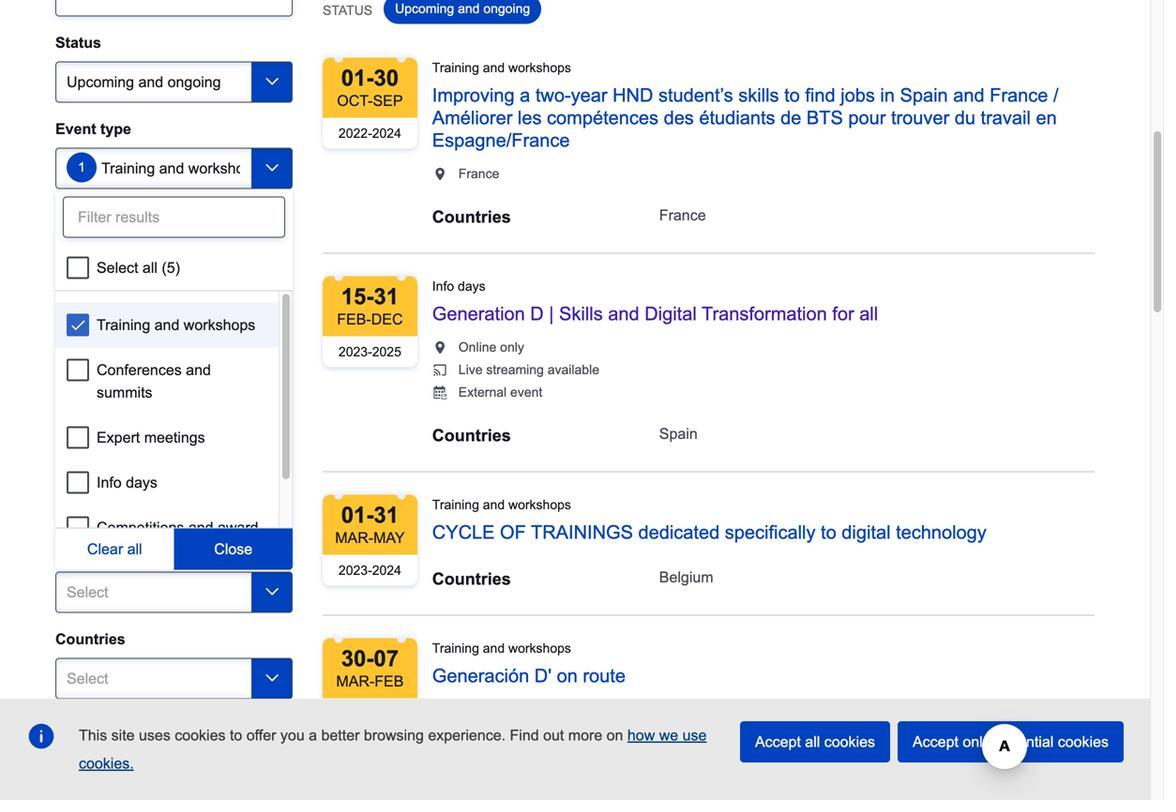 Task type: locate. For each thing, give the bounding box(es) containing it.
clear all button
[[55, 529, 174, 570]]

0 horizontal spatial france
[[459, 166, 499, 181]]

2 select text field from the top
[[55, 572, 293, 613]]

workshops up d'
[[508, 641, 571, 656]]

digital
[[645, 303, 697, 324]]

0 vertical spatial xs image
[[432, 362, 447, 377]]

compétences
[[547, 107, 659, 128]]

may
[[373, 529, 405, 546]]

|
[[549, 303, 554, 324]]

workshops
[[508, 60, 571, 75], [184, 317, 255, 333], [508, 498, 571, 512], [508, 641, 571, 656]]

(5)
[[162, 259, 180, 276]]

clear
[[87, 541, 123, 558], [152, 734, 188, 751]]

info days
[[432, 279, 486, 294], [97, 474, 158, 491]]

1 vertical spatial info
[[97, 474, 122, 491]]

generación
[[432, 666, 529, 686]]

2 xs image from the top
[[432, 385, 447, 400]]

0 horizontal spatial accept
[[755, 734, 801, 751]]

spain
[[900, 85, 948, 105], [659, 425, 698, 442], [659, 712, 698, 729]]

training up "improving"
[[432, 60, 479, 75]]

31 inside 01-31 mar-may
[[374, 503, 399, 528]]

Filter results search field
[[63, 196, 285, 238]]

1 vertical spatial 01-
[[341, 503, 374, 528]]

1 vertical spatial online
[[55, 544, 102, 561]]

1 horizontal spatial clear
[[152, 734, 188, 751]]

1 vertical spatial clear
[[152, 734, 188, 751]]

0 vertical spatial 01-
[[341, 66, 374, 90]]

2 horizontal spatial france
[[990, 85, 1048, 105]]

1 accept from the left
[[755, 734, 801, 751]]

and left "award"
[[188, 519, 213, 536]]

1 vertical spatial 31
[[374, 503, 399, 528]]

2 vertical spatial france
[[659, 207, 706, 224]]

select text field down keywords text field
[[55, 61, 293, 103]]

only up "streaming"
[[500, 340, 524, 355]]

01- inside 01-31 mar-may
[[341, 503, 374, 528]]

1 event from the top
[[55, 120, 96, 137]]

accept all cookies
[[755, 734, 875, 751]]

accept only essential cookies
[[913, 734, 1109, 751]]

oct-
[[337, 92, 373, 109]]

search
[[70, 734, 118, 751]]

0 horizontal spatial to
[[230, 727, 242, 744]]

generation
[[432, 303, 525, 324]]

type down competitions
[[106, 544, 137, 561]]

type for event type
[[100, 120, 131, 137]]

training for 01-30
[[432, 60, 479, 75]]

and inside conferences and summits
[[186, 362, 211, 378]]

2 select text field from the top
[[55, 658, 293, 699]]

select text field for status
[[55, 61, 293, 103]]

online type
[[55, 544, 137, 561]]

1
[[78, 160, 85, 175]]

workshops up conferences and summits
[[184, 317, 255, 333]]

2024 down may
[[372, 563, 401, 578]]

to left digital
[[821, 522, 837, 543]]

31 inside 15-31 feb-dec
[[374, 284, 399, 309]]

0 vertical spatial select text field
[[55, 61, 293, 103]]

1 vertical spatial mar-
[[336, 673, 375, 690]]

cookies for accept
[[1058, 734, 1109, 751]]

1 vertical spatial select text field
[[55, 658, 293, 699]]

better
[[321, 727, 360, 744]]

status up event type in the top of the page
[[55, 34, 101, 51]]

online for online type
[[55, 544, 102, 561]]

workshops up of in the left bottom of the page
[[508, 498, 571, 512]]

0 horizontal spatial info days
[[97, 474, 158, 491]]

0 vertical spatial days
[[458, 279, 486, 294]]

search button
[[55, 722, 133, 763]]

all
[[143, 259, 158, 276], [860, 303, 878, 324], [127, 541, 142, 558], [805, 734, 820, 751]]

0 horizontal spatial clear
[[87, 541, 123, 558]]

1 31 from the top
[[374, 284, 399, 309]]

on left how
[[607, 727, 623, 744]]

0 vertical spatial info days
[[432, 279, 486, 294]]

training and workshops for 01-30
[[432, 60, 571, 75]]

info days down expert
[[97, 474, 158, 491]]

01- for 01-30
[[341, 66, 374, 90]]

transformation
[[702, 303, 827, 324]]

2024 down sep
[[372, 126, 401, 141]]

we
[[659, 727, 678, 744]]

feb-
[[337, 311, 371, 328]]

to
[[784, 85, 800, 105], [821, 522, 837, 543], [230, 727, 242, 744]]

0 vertical spatial 31
[[374, 284, 399, 309]]

1 select text field from the top
[[55, 61, 293, 103]]

training up cycle
[[432, 498, 479, 512]]

1 2023- from the top
[[339, 345, 372, 359]]

training and workshops for 01-31
[[432, 498, 571, 512]]

mar- down 30-
[[336, 673, 375, 690]]

1 horizontal spatial status
[[323, 3, 373, 18]]

Select text field
[[55, 61, 293, 103], [55, 658, 293, 699]]

filters
[[192, 734, 228, 751]]

xs image for online only
[[432, 340, 447, 355]]

0 horizontal spatial online
[[55, 544, 102, 561]]

/
[[1054, 85, 1059, 105]]

organisers
[[55, 372, 135, 389]]

clear down competitions
[[87, 541, 123, 558]]

Select text field
[[55, 148, 293, 189], [55, 572, 293, 613]]

accept right use
[[755, 734, 801, 751]]

1 vertical spatial 2023-
[[339, 563, 372, 578]]

spain inside improving a two-year hnd student's skills to find jobs in spain and france / améliorer les compétences des étudiants de bts pour trouver du travail en espagne/france
[[900, 85, 948, 105]]

essential
[[995, 734, 1054, 751]]

external
[[459, 385, 507, 400]]

student's
[[659, 85, 733, 105]]

xs image down generation
[[432, 340, 447, 355]]

1 vertical spatial event
[[55, 207, 96, 224]]

clear left "filters"
[[152, 734, 188, 751]]

days up generation
[[458, 279, 486, 294]]

type
[[100, 120, 131, 137], [106, 544, 137, 561]]

1 horizontal spatial cookies
[[824, 734, 875, 751]]

xs image down améliorer
[[432, 166, 447, 181]]

1 vertical spatial xs image
[[432, 340, 447, 355]]

31
[[374, 284, 399, 309], [374, 503, 399, 528]]

and left ongoing
[[458, 1, 480, 16]]

info down expert
[[97, 474, 122, 491]]

on right d'
[[557, 666, 578, 686]]

01-30 oct-sep
[[337, 66, 403, 109]]

clear all
[[87, 541, 142, 558]]

online up live
[[459, 340, 497, 355]]

external event
[[459, 385, 543, 400]]

on
[[557, 666, 578, 686], [607, 727, 623, 744]]

0 vertical spatial mar-
[[335, 529, 373, 546]]

1 horizontal spatial accept
[[913, 734, 959, 751]]

01- up oct-
[[341, 66, 374, 90]]

mar- inside 01-31 mar-may
[[335, 529, 373, 546]]

en
[[1036, 107, 1057, 128]]

1 horizontal spatial online
[[459, 340, 497, 355]]

online
[[459, 340, 497, 355], [55, 544, 102, 561]]

1 01- from the top
[[341, 66, 374, 90]]

0 horizontal spatial cookies
[[175, 727, 226, 744]]

accept
[[755, 734, 801, 751], [913, 734, 959, 751]]

dec
[[371, 311, 403, 328]]

only for accept
[[963, 734, 990, 751]]

2024
[[372, 126, 401, 141], [372, 563, 401, 578]]

0 vertical spatial xs image
[[432, 166, 447, 181]]

01- up may
[[341, 503, 374, 528]]

0 vertical spatial 2024
[[372, 126, 401, 141]]

type for online type
[[106, 544, 137, 561]]

1 vertical spatial a
[[309, 727, 317, 744]]

1 vertical spatial only
[[963, 734, 990, 751]]

type up date
[[100, 120, 131, 137]]

select text field up uses in the bottom left of the page
[[55, 658, 293, 699]]

2023- down 01-31 mar-may
[[339, 563, 372, 578]]

0 horizontal spatial a
[[309, 727, 317, 744]]

0 vertical spatial spain
[[900, 85, 948, 105]]

countries
[[432, 207, 511, 226], [432, 426, 511, 445], [432, 569, 511, 589], [55, 631, 125, 648], [432, 713, 511, 732]]

31 for 01-
[[374, 503, 399, 528]]

training and workshops up generación
[[432, 641, 571, 656]]

xs image
[[432, 166, 447, 181], [432, 340, 447, 355]]

feb
[[375, 673, 404, 690]]

status
[[323, 3, 373, 18], [55, 34, 101, 51]]

dedicated
[[638, 522, 720, 543]]

2 xs image from the top
[[432, 340, 447, 355]]

only left essential on the right bottom of the page
[[963, 734, 990, 751]]

countries down cycle
[[432, 569, 511, 589]]

mar- inside 30-07 mar-feb
[[336, 673, 375, 690]]

0 vertical spatial france
[[990, 85, 1048, 105]]

mar- for 30-
[[336, 673, 375, 690]]

31 up may
[[374, 503, 399, 528]]

award
[[218, 519, 259, 536]]

select text field up the filter results search box
[[55, 148, 293, 189]]

training and workshops for 30-07
[[432, 641, 571, 656]]

Keywords text field
[[55, 0, 293, 16]]

1 2024 from the top
[[372, 126, 401, 141]]

event left date
[[55, 207, 96, 224]]

summits
[[97, 384, 153, 401]]

0 vertical spatial info
[[432, 279, 454, 294]]

cookies
[[175, 727, 226, 744], [824, 734, 875, 751], [1058, 734, 1109, 751]]

training up generación
[[432, 641, 479, 656]]

event up 1
[[55, 120, 96, 137]]

ceremonies
[[97, 542, 174, 559]]

1 vertical spatial type
[[106, 544, 137, 561]]

1 vertical spatial to
[[821, 522, 837, 543]]

0 vertical spatial online
[[459, 340, 497, 355]]

2 31 from the top
[[374, 503, 399, 528]]

0 vertical spatial clear
[[87, 541, 123, 558]]

0 horizontal spatial on
[[557, 666, 578, 686]]

0 vertical spatial a
[[520, 85, 530, 105]]

training and workshops up "improving"
[[432, 60, 571, 75]]

to left offer
[[230, 727, 242, 744]]

online down competitions
[[55, 544, 102, 561]]

1 horizontal spatial days
[[458, 279, 486, 294]]

2 2023- from the top
[[339, 563, 372, 578]]

select text field for countries
[[55, 658, 293, 699]]

select text field down competitions and award ceremonies
[[55, 572, 293, 613]]

meetings
[[144, 429, 205, 446]]

training and workshops down (5)
[[97, 317, 255, 333]]

0 vertical spatial event
[[55, 120, 96, 137]]

improving a two-year hnd student's skills to find jobs in spain and france / améliorer les compétences des étudiants de bts pour trouver du travail en espagne/france
[[432, 85, 1059, 150]]

1 horizontal spatial to
[[784, 85, 800, 105]]

1 vertical spatial days
[[126, 474, 158, 491]]

countries down online type
[[55, 631, 125, 648]]

and up du
[[953, 85, 985, 105]]

a right you
[[309, 727, 317, 744]]

1 vertical spatial xs image
[[432, 385, 447, 400]]

for
[[832, 303, 854, 324]]

2 accept from the left
[[913, 734, 959, 751]]

xs image left live
[[432, 362, 447, 377]]

1 vertical spatial 2024
[[372, 563, 401, 578]]

days up competitions
[[126, 474, 158, 491]]

date
[[100, 207, 131, 224]]

accept left essential on the right bottom of the page
[[913, 734, 959, 751]]

1 horizontal spatial info days
[[432, 279, 486, 294]]

all inside button
[[127, 541, 142, 558]]

xs image for france
[[432, 166, 447, 181]]

1 vertical spatial info days
[[97, 474, 158, 491]]

2 event from the top
[[55, 207, 96, 224]]

1 horizontal spatial only
[[963, 734, 990, 751]]

0 horizontal spatial only
[[500, 340, 524, 355]]

01- inside the '01-30 oct-sep'
[[341, 66, 374, 90]]

0 vertical spatial 2023-
[[339, 345, 372, 359]]

info days up generation
[[432, 279, 486, 294]]

xs image for live streaming available
[[432, 362, 447, 377]]

xs image
[[432, 362, 447, 377], [432, 385, 447, 400]]

2 vertical spatial spain
[[659, 712, 698, 729]]

1 xs image from the top
[[432, 166, 447, 181]]

1 vertical spatial on
[[607, 727, 623, 744]]

2 01- from the top
[[341, 503, 374, 528]]

0 horizontal spatial days
[[126, 474, 158, 491]]

0 vertical spatial select text field
[[55, 148, 293, 189]]

0 horizontal spatial status
[[55, 34, 101, 51]]

accept for accept all cookies
[[755, 734, 801, 751]]

event
[[55, 120, 96, 137], [55, 207, 96, 224]]

2 2024 from the top
[[372, 563, 401, 578]]

2 horizontal spatial cookies
[[1058, 734, 1109, 751]]

2023-
[[339, 345, 372, 359], [339, 563, 372, 578]]

a inside improving a two-year hnd student's skills to find jobs in spain and france / améliorer les compétences des étudiants de bts pour trouver du travail en espagne/france
[[520, 85, 530, 105]]

xs image left external
[[432, 385, 447, 400]]

1 vertical spatial select text field
[[55, 572, 293, 613]]

0 horizontal spatial info
[[97, 474, 122, 491]]

0 vertical spatial to
[[784, 85, 800, 105]]

technology
[[896, 522, 987, 543]]

to up de
[[784, 85, 800, 105]]

workshops for 01-31
[[508, 498, 571, 512]]

a
[[520, 85, 530, 105], [309, 727, 317, 744]]

training and workshops up of in the left bottom of the page
[[432, 498, 571, 512]]

status left upcoming
[[323, 3, 373, 18]]

route
[[583, 666, 626, 686]]

a up les
[[520, 85, 530, 105]]

info
[[432, 279, 454, 294], [97, 474, 122, 491]]

1 xs image from the top
[[432, 362, 447, 377]]

mar- up 2023-2024
[[335, 529, 373, 546]]

mar- for 01-
[[335, 529, 373, 546]]

more
[[568, 727, 602, 744]]

07
[[374, 646, 399, 671]]

2023- down feb-
[[339, 345, 372, 359]]

clear for clear all
[[87, 541, 123, 558]]

31 up dec
[[374, 284, 399, 309]]

info up generation
[[432, 279, 454, 294]]

workshops up the two-
[[508, 60, 571, 75]]

clear filters
[[152, 734, 228, 751]]

1 horizontal spatial a
[[520, 85, 530, 105]]

0 vertical spatial only
[[500, 340, 524, 355]]

france
[[990, 85, 1048, 105], [459, 166, 499, 181], [659, 207, 706, 224]]

and right conferences
[[186, 362, 211, 378]]

sep
[[373, 92, 403, 109]]

expert meetings
[[97, 429, 205, 446]]

0 vertical spatial type
[[100, 120, 131, 137]]

generation d | skills and digital transformation for all link
[[432, 303, 878, 324]]



Task type: vqa. For each thing, say whether or not it's contained in the screenshot.
first 31 from the top
yes



Task type: describe. For each thing, give the bounding box(es) containing it.
and inside improving a two-year hnd student's skills to find jobs in spain and france / améliorer les compétences des étudiants de bts pour trouver du travail en espagne/france
[[953, 85, 985, 105]]

close button
[[174, 529, 293, 570]]

belgium
[[659, 569, 714, 586]]

experience.
[[428, 727, 506, 744]]

competitions and award ceremonies
[[97, 519, 263, 559]]

and up of in the left bottom of the page
[[483, 498, 505, 512]]

upcoming and ongoing
[[395, 1, 530, 16]]

1 horizontal spatial info
[[432, 279, 454, 294]]

d'
[[535, 666, 552, 686]]

accept only essential cookies link
[[898, 721, 1124, 763]]

30-
[[341, 646, 374, 671]]

xs image for external event
[[432, 385, 447, 400]]

venue
[[55, 458, 100, 475]]

streaming
[[486, 362, 544, 377]]

two-
[[536, 85, 571, 105]]

live streaming available
[[459, 362, 599, 377]]

workshops for 30-07
[[508, 641, 571, 656]]

accept all cookies link
[[740, 721, 890, 763]]

clear for clear filters
[[152, 734, 188, 751]]

2024 for 30
[[372, 126, 401, 141]]

skills
[[559, 303, 603, 324]]

étudiants
[[699, 107, 775, 128]]

all for accept all cookies
[[805, 734, 820, 751]]

to inside improving a two-year hnd student's skills to find jobs in spain and france / améliorer les compétences des étudiants de bts pour trouver du travail en espagne/france
[[784, 85, 800, 105]]

generation d | skills and digital transformation for all
[[432, 303, 878, 324]]

conferences and summits
[[97, 362, 215, 401]]

0 vertical spatial on
[[557, 666, 578, 686]]

event date
[[55, 207, 131, 224]]

browsing
[[364, 727, 424, 744]]

select all (5)
[[97, 259, 180, 276]]

how we use cookies. link
[[79, 727, 707, 772]]

use
[[683, 727, 707, 744]]

digital
[[842, 522, 891, 543]]

01- for 01-31
[[341, 503, 374, 528]]

1 vertical spatial spain
[[659, 425, 698, 442]]

s image
[[68, 316, 87, 334]]

conferences
[[97, 362, 182, 378]]

cycle of trainings dedicated specifically to digital technology
[[432, 522, 987, 543]]

uses
[[139, 727, 171, 744]]

and right skills
[[608, 303, 640, 324]]

01-31 mar-may
[[335, 503, 405, 546]]

year
[[571, 85, 607, 105]]

des
[[664, 107, 694, 128]]

training right s image
[[97, 317, 150, 333]]

generación d' on route
[[432, 666, 626, 686]]

event type
[[55, 120, 131, 137]]

improving a two-year hnd student's skills to find jobs in spain and france / améliorer les compétences des étudiants de bts pour trouver du travail en espagne/france link
[[432, 85, 1059, 150]]

training for 30-07
[[432, 641, 479, 656]]

2023- for 15-
[[339, 345, 372, 359]]

close
[[214, 541, 253, 558]]

2 vertical spatial to
[[230, 727, 242, 744]]

generación d' on route link
[[432, 666, 626, 686]]

countries down external
[[432, 426, 511, 445]]

this
[[79, 727, 107, 744]]

find
[[805, 85, 836, 105]]

online for online only
[[459, 340, 497, 355]]

only for online
[[500, 340, 524, 355]]

cookies for this
[[175, 727, 226, 744]]

specifically
[[725, 522, 816, 543]]

d
[[530, 303, 544, 324]]

jobs
[[841, 85, 875, 105]]

bts
[[807, 107, 843, 128]]

les
[[518, 107, 542, 128]]

expert
[[97, 429, 140, 446]]

find
[[510, 727, 539, 744]]

trainings
[[531, 522, 633, 543]]

1 horizontal spatial france
[[659, 207, 706, 224]]

how
[[628, 727, 655, 744]]

of
[[500, 522, 526, 543]]

available
[[548, 362, 599, 377]]

workshops for 01-30
[[508, 60, 571, 75]]

this site uses cookies to offer you a better browsing experience. find out more on
[[79, 727, 628, 744]]

améliorer
[[432, 107, 513, 128]]

0 vertical spatial status
[[323, 3, 373, 18]]

and inside competitions and award ceremonies
[[188, 519, 213, 536]]

and up "improving"
[[483, 60, 505, 75]]

ongoing
[[483, 1, 530, 16]]

travail
[[981, 107, 1031, 128]]

15-
[[341, 284, 374, 309]]

31 for 15-
[[374, 284, 399, 309]]

accept for accept only essential cookies
[[913, 734, 959, 751]]

event for event type
[[55, 120, 96, 137]]

countries down 'espagne/france'
[[432, 207, 511, 226]]

hnd
[[613, 85, 653, 105]]

countries down generación
[[432, 713, 511, 732]]

15-31 feb-dec
[[337, 284, 403, 328]]

cycle
[[432, 522, 495, 543]]

all for select all (5)
[[143, 259, 158, 276]]

event for event date
[[55, 207, 96, 224]]

du
[[955, 107, 976, 128]]

event
[[510, 385, 543, 400]]

clear filters button
[[137, 722, 243, 763]]

offer
[[246, 727, 276, 744]]

1 horizontal spatial on
[[607, 727, 623, 744]]

cookies.
[[79, 755, 134, 772]]

online only
[[459, 340, 524, 355]]

skills
[[739, 85, 779, 105]]

france inside improving a two-year hnd student's skills to find jobs in spain and france / améliorer les compétences des étudiants de bts pour trouver du travail en espagne/france
[[990, 85, 1048, 105]]

and up conferences
[[154, 317, 180, 333]]

all for clear all
[[127, 541, 142, 558]]

and up generación
[[483, 641, 505, 656]]

1 vertical spatial status
[[55, 34, 101, 51]]

2023-2024
[[339, 563, 401, 578]]

2022-2024
[[339, 126, 401, 141]]

espagne/france
[[432, 130, 570, 150]]

1 vertical spatial france
[[459, 166, 499, 181]]

how we use cookies.
[[79, 727, 707, 772]]

2023- for 01-
[[339, 563, 372, 578]]

1 select text field from the top
[[55, 148, 293, 189]]

training for 01-31
[[432, 498, 479, 512]]

2 horizontal spatial to
[[821, 522, 837, 543]]

improving
[[432, 85, 515, 105]]

30-07 mar-feb
[[336, 646, 404, 690]]

trouver
[[891, 107, 950, 128]]

2024 for 31
[[372, 563, 401, 578]]



